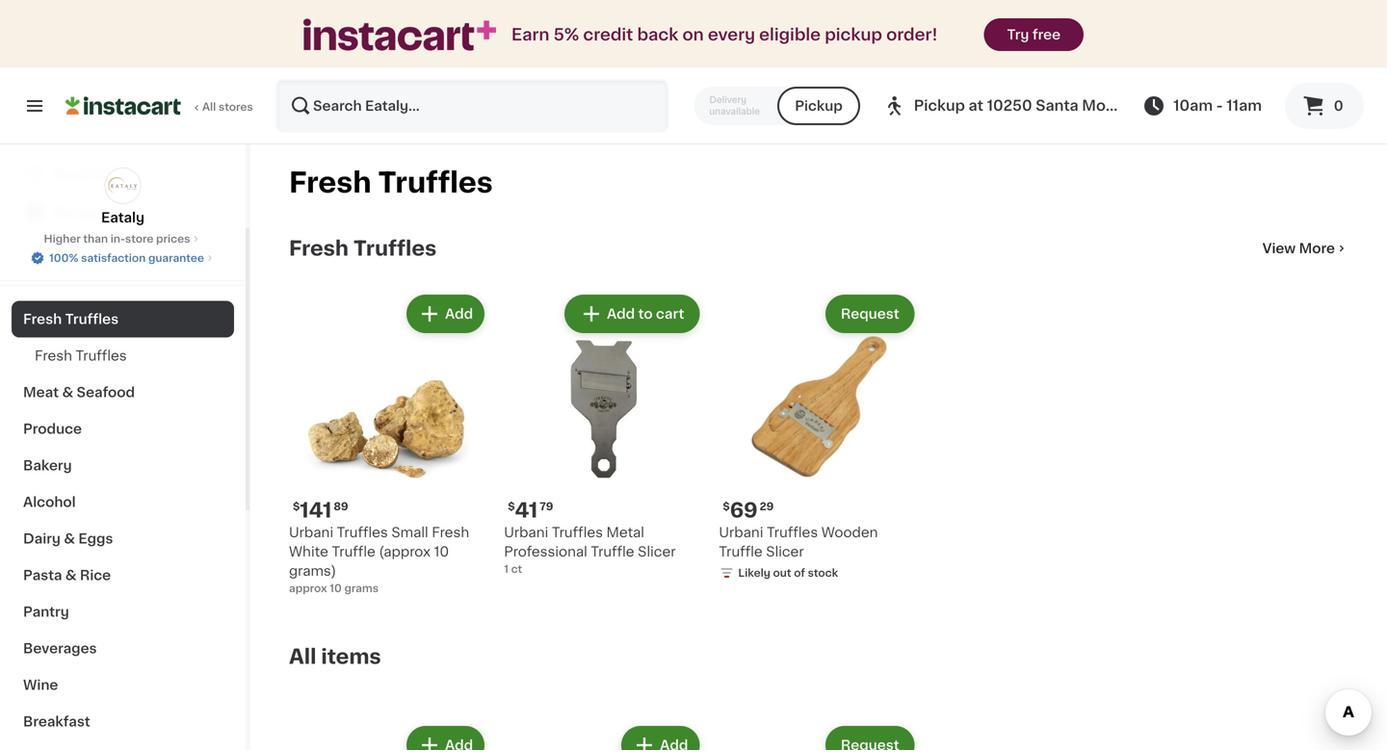 Task type: vqa. For each thing, say whether or not it's contained in the screenshot.
the Holiday Collection
no



Task type: locate. For each thing, give the bounding box(es) containing it.
urbani truffles wooden truffle slicer
[[719, 526, 878, 559]]

likely
[[738, 568, 771, 579]]

slicer up the out
[[766, 546, 804, 559]]

1 horizontal spatial $
[[508, 502, 515, 512]]

$ inside $ 69 29
[[723, 502, 730, 512]]

1 horizontal spatial truffle
[[591, 546, 635, 559]]

more
[[1299, 242, 1335, 255]]

-
[[1217, 99, 1223, 113]]

1 truffle from the left
[[332, 546, 376, 559]]

1 urbani from the left
[[289, 526, 333, 540]]

of
[[794, 568, 805, 579]]

2 urbani from the left
[[719, 526, 764, 540]]

buy it again
[[54, 167, 136, 181]]

add for add to cart
[[607, 307, 635, 321]]

& for dairy
[[64, 532, 75, 546]]

truffles down search field
[[378, 169, 493, 197]]

all for all items
[[289, 647, 316, 667]]

pickup down eligible
[[795, 99, 843, 113]]

white
[[289, 546, 328, 559]]

0 horizontal spatial urbani
[[289, 526, 333, 540]]

$ left 89
[[293, 502, 300, 512]]

& left rice
[[65, 569, 77, 582]]

fresh truffles
[[289, 169, 493, 197], [289, 238, 437, 259], [23, 313, 119, 326], [35, 349, 127, 363]]

beverages link
[[12, 631, 234, 667]]

instacart plus icon image
[[303, 19, 496, 51]]

produce
[[23, 422, 82, 436]]

pickup
[[914, 99, 965, 113], [795, 99, 843, 113]]

3 truffle from the left
[[591, 546, 635, 559]]

pasta
[[23, 569, 62, 582]]

all left items
[[289, 647, 316, 667]]

again
[[97, 167, 136, 181]]

pickup for pickup at 10250 santa monica blvd.
[[914, 99, 965, 113]]

ct
[[511, 564, 522, 575]]

truffles up professional
[[552, 526, 603, 540]]

2 truffle from the left
[[719, 546, 763, 559]]

10 right (approx
[[434, 546, 449, 559]]

41
[[515, 501, 538, 521]]

2 horizontal spatial truffle
[[719, 546, 763, 559]]

3 urbani from the left
[[504, 526, 548, 540]]

$ left 29
[[723, 502, 730, 512]]

fresh
[[289, 169, 371, 197], [289, 238, 349, 259], [23, 313, 62, 326], [35, 349, 72, 363], [432, 526, 469, 540]]

$ for 69
[[723, 502, 730, 512]]

$ inside $ 41 79
[[508, 502, 515, 512]]

pickup inside button
[[795, 99, 843, 113]]

2 $ from the left
[[723, 502, 730, 512]]

141
[[300, 501, 332, 521]]

29
[[760, 502, 774, 512]]

all
[[202, 102, 216, 112], [289, 647, 316, 667]]

2 add from the left
[[607, 307, 635, 321]]

0 horizontal spatial $
[[293, 502, 300, 512]]

in-
[[111, 234, 125, 244]]

truffles inside the urbani truffles metal professional truffle slicer 1 ct
[[552, 526, 603, 540]]

$ left 79
[[508, 502, 515, 512]]

product group containing 69
[[719, 291, 919, 585]]

1 $ from the left
[[293, 502, 300, 512]]

alcohol
[[23, 496, 76, 509]]

$ inside $ 141 89
[[293, 502, 300, 512]]

1 horizontal spatial 10
[[434, 546, 449, 559]]

3 $ from the left
[[508, 502, 515, 512]]

1 slicer from the left
[[766, 546, 804, 559]]

pickup
[[825, 26, 883, 43]]

0 vertical spatial &
[[62, 386, 73, 399]]

approx
[[289, 584, 327, 594]]

cart
[[656, 307, 684, 321]]

truffles
[[378, 169, 493, 197], [353, 238, 437, 259], [65, 313, 119, 326], [76, 349, 127, 363], [337, 526, 388, 540], [767, 526, 818, 540], [552, 526, 603, 540]]

1 vertical spatial 10
[[330, 584, 342, 594]]

urbani up white on the bottom left of the page
[[289, 526, 333, 540]]

1 horizontal spatial add
[[607, 307, 635, 321]]

79
[[540, 502, 553, 512]]

0 horizontal spatial 10
[[330, 584, 342, 594]]

1 horizontal spatial pickup
[[914, 99, 965, 113]]

urbani
[[289, 526, 333, 540], [719, 526, 764, 540], [504, 526, 548, 540]]

guarantee
[[148, 253, 204, 264]]

higher
[[44, 234, 81, 244]]

grams)
[[289, 565, 336, 578]]

0 horizontal spatial pickup
[[795, 99, 843, 113]]

small
[[392, 526, 428, 540]]

1 vertical spatial all
[[289, 647, 316, 667]]

pickup left at in the top right of the page
[[914, 99, 965, 113]]

10am - 11am link
[[1143, 94, 1262, 118]]

add for add
[[445, 307, 473, 321]]

stock
[[808, 568, 838, 579]]

urbani inside urbani truffles wooden truffle slicer
[[719, 526, 764, 540]]

product group containing 141
[[289, 291, 489, 597]]

urbani inside the urbani truffles metal professional truffle slicer 1 ct
[[504, 526, 548, 540]]

10am - 11am
[[1174, 99, 1262, 113]]

0 horizontal spatial truffle
[[332, 546, 376, 559]]

truffle up grams
[[332, 546, 376, 559]]

all left stores
[[202, 102, 216, 112]]

truffle down "metal"
[[591, 546, 635, 559]]

&
[[62, 386, 73, 399], [64, 532, 75, 546], [65, 569, 77, 582]]

urbani down 69
[[719, 526, 764, 540]]

0 horizontal spatial add
[[445, 307, 473, 321]]

2 horizontal spatial urbani
[[719, 526, 764, 540]]

0 vertical spatial all
[[202, 102, 216, 112]]

recipes link
[[12, 193, 234, 232]]

0 button
[[1285, 83, 1364, 129]]

slicer
[[766, 546, 804, 559], [638, 546, 676, 559]]

$
[[293, 502, 300, 512], [723, 502, 730, 512], [508, 502, 515, 512]]

add to cart
[[607, 307, 684, 321]]

truffles down 89
[[337, 526, 388, 540]]

urbani for 141
[[289, 526, 333, 540]]

0 horizontal spatial all
[[202, 102, 216, 112]]

2 horizontal spatial $
[[723, 502, 730, 512]]

urbani down '41'
[[504, 526, 548, 540]]

credit
[[583, 26, 633, 43]]

1 horizontal spatial urbani
[[504, 526, 548, 540]]

urbani inside urbani truffles small fresh white truffle (approx 10 grams) approx 10 grams
[[289, 526, 333, 540]]

truffle up likely
[[719, 546, 763, 559]]

& left eggs
[[64, 532, 75, 546]]

request
[[841, 307, 899, 321]]

monica
[[1082, 99, 1137, 113]]

None search field
[[276, 79, 669, 133]]

(approx
[[379, 546, 431, 559]]

10am
[[1174, 99, 1213, 113]]

slicer down "metal"
[[638, 546, 676, 559]]

1 horizontal spatial all
[[289, 647, 316, 667]]

truffles down 29
[[767, 526, 818, 540]]

bakery link
[[12, 448, 234, 484]]

0 horizontal spatial slicer
[[638, 546, 676, 559]]

1 add from the left
[[445, 307, 473, 321]]

2 slicer from the left
[[638, 546, 676, 559]]

& right meat
[[62, 386, 73, 399]]

$ 41 79
[[508, 501, 553, 521]]

1 vertical spatial &
[[64, 532, 75, 546]]

alcohol link
[[12, 484, 234, 521]]

product group
[[289, 291, 489, 597], [504, 291, 704, 577], [719, 291, 919, 585], [289, 723, 489, 751], [504, 723, 704, 751], [719, 723, 919, 751]]

add to cart button
[[566, 297, 698, 331]]

10 left grams
[[330, 584, 342, 594]]

add button
[[408, 297, 483, 331]]

1 horizontal spatial slicer
[[766, 546, 804, 559]]

100%
[[49, 253, 78, 264]]

instacart logo image
[[66, 94, 181, 118]]

10250
[[987, 99, 1032, 113]]

pickup inside popup button
[[914, 99, 965, 113]]

2 vertical spatial &
[[65, 569, 77, 582]]

product group containing 41
[[504, 291, 704, 577]]



Task type: describe. For each thing, give the bounding box(es) containing it.
professional
[[504, 546, 587, 559]]

likely out of stock
[[738, 568, 838, 579]]

satisfaction
[[81, 253, 146, 264]]

grams
[[344, 584, 379, 594]]

11am
[[1227, 99, 1262, 113]]

urbani truffles small fresh white truffle (approx 10 grams) approx 10 grams
[[289, 526, 469, 594]]

100% satisfaction guarantee
[[49, 253, 204, 264]]

0
[[1334, 99, 1344, 113]]

1
[[504, 564, 509, 575]]

out
[[773, 568, 792, 579]]

pickup for pickup
[[795, 99, 843, 113]]

meat & seafood
[[23, 386, 135, 399]]

pickup button
[[778, 87, 860, 125]]

eataly logo image
[[105, 168, 141, 204]]

view
[[1263, 242, 1296, 255]]

try free
[[1007, 28, 1061, 41]]

view more link
[[1263, 239, 1349, 258]]

urbani for 41
[[504, 526, 548, 540]]

meat & seafood link
[[12, 374, 234, 411]]

100% satisfaction guarantee button
[[30, 247, 216, 266]]

every
[[708, 26, 755, 43]]

truffle inside the urbani truffles metal professional truffle slicer 1 ct
[[591, 546, 635, 559]]

wooden
[[822, 526, 878, 540]]

service type group
[[694, 87, 860, 125]]

0 vertical spatial 10
[[434, 546, 449, 559]]

items
[[321, 647, 381, 667]]

higher than in-store prices
[[44, 234, 190, 244]]

santa
[[1036, 99, 1079, 113]]

try
[[1007, 28, 1029, 41]]

earn 5% credit back on every eligible pickup order!
[[512, 26, 938, 43]]

slicer inside urbani truffles wooden truffle slicer
[[766, 546, 804, 559]]

$ 141 89
[[293, 501, 348, 521]]

stores
[[219, 102, 253, 112]]

to
[[638, 307, 653, 321]]

pickup at 10250 santa monica blvd. button
[[883, 79, 1178, 133]]

pasta & rice
[[23, 569, 111, 582]]

& for pasta
[[65, 569, 77, 582]]

wine
[[23, 679, 58, 692]]

truffles inside urbani truffles wooden truffle slicer
[[767, 526, 818, 540]]

truffle inside urbani truffles small fresh white truffle (approx 10 grams) approx 10 grams
[[332, 546, 376, 559]]

earn
[[512, 26, 550, 43]]

pasta & rice link
[[12, 557, 234, 594]]

buy
[[54, 167, 81, 181]]

on
[[683, 26, 704, 43]]

eggs
[[78, 532, 113, 546]]

breakfast link
[[12, 704, 234, 740]]

pickup at 10250 santa monica blvd.
[[914, 99, 1178, 113]]

89
[[334, 502, 348, 512]]

truffles down satisfaction
[[65, 313, 119, 326]]

$ 69 29
[[723, 501, 774, 521]]

truffles up add button
[[353, 238, 437, 259]]

pantry link
[[12, 594, 234, 631]]

back
[[637, 26, 679, 43]]

wine link
[[12, 667, 234, 704]]

order!
[[887, 26, 938, 43]]

dairy & eggs link
[[12, 521, 234, 557]]

breakfast
[[23, 715, 90, 729]]

prices
[[156, 234, 190, 244]]

eataly link
[[101, 168, 145, 227]]

view more
[[1263, 242, 1335, 255]]

store
[[125, 234, 154, 244]]

meat
[[23, 386, 59, 399]]

item carousel region
[[262, 283, 1349, 630]]

seafood
[[77, 386, 135, 399]]

pantry
[[23, 606, 69, 619]]

buy it again link
[[12, 155, 234, 193]]

all stores link
[[66, 79, 254, 133]]

dairy
[[23, 532, 61, 546]]

truffle inside urbani truffles wooden truffle slicer
[[719, 546, 763, 559]]

& for meat
[[62, 386, 73, 399]]

bakery
[[23, 459, 72, 473]]

truffles up seafood
[[76, 349, 127, 363]]

fresh inside urbani truffles small fresh white truffle (approx 10 grams) approx 10 grams
[[432, 526, 469, 540]]

blvd.
[[1141, 99, 1178, 113]]

lists
[[54, 244, 87, 258]]

recipes
[[54, 206, 111, 219]]

eataly
[[101, 211, 145, 224]]

$ for 41
[[508, 502, 515, 512]]

metal
[[607, 526, 644, 540]]

slicer inside the urbani truffles metal professional truffle slicer 1 ct
[[638, 546, 676, 559]]

eligible
[[759, 26, 821, 43]]

all stores
[[202, 102, 253, 112]]

69
[[730, 501, 758, 521]]

at
[[969, 99, 984, 113]]

beverages
[[23, 642, 97, 656]]

all for all stores
[[202, 102, 216, 112]]

all items
[[289, 647, 381, 667]]

request button
[[827, 297, 913, 331]]

free
[[1033, 28, 1061, 41]]

5%
[[554, 26, 579, 43]]

urbani truffles metal professional truffle slicer 1 ct
[[504, 526, 676, 575]]

lists link
[[12, 232, 234, 270]]

$ for 141
[[293, 502, 300, 512]]

truffles inside urbani truffles small fresh white truffle (approx 10 grams) approx 10 grams
[[337, 526, 388, 540]]

dairy & eggs
[[23, 532, 113, 546]]

higher than in-store prices link
[[44, 231, 202, 247]]

Search field
[[277, 81, 667, 131]]

produce link
[[12, 411, 234, 448]]



